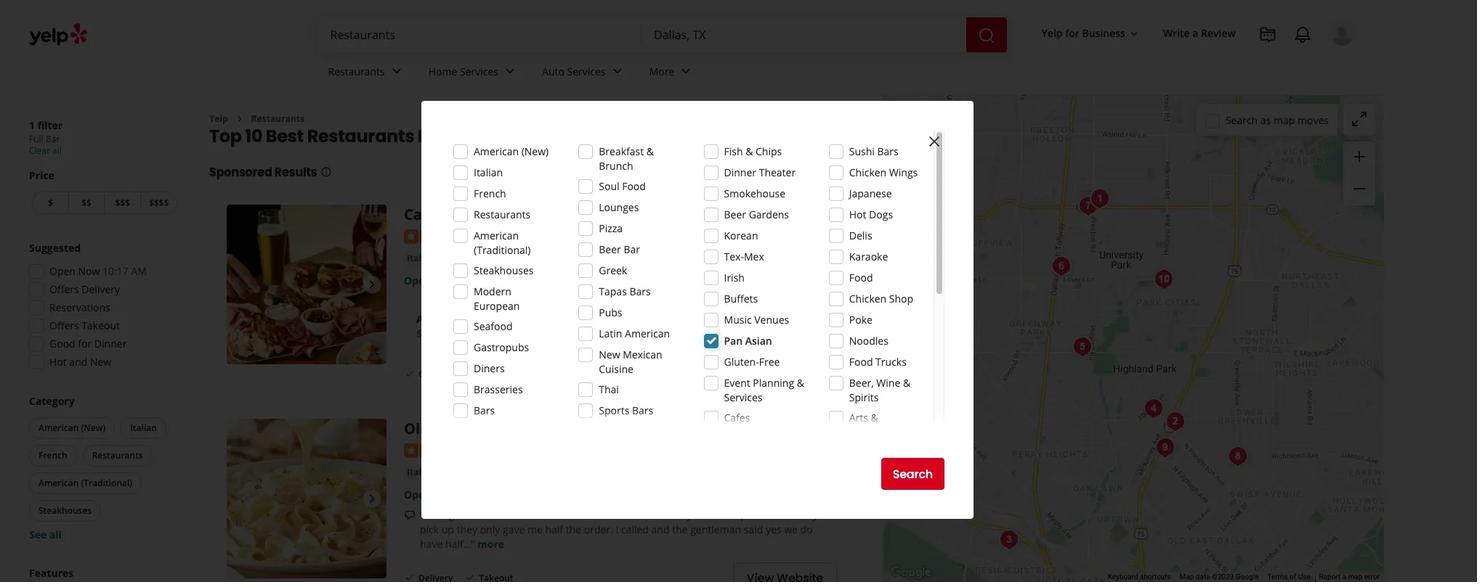 Task type: describe. For each thing, give the bounding box(es) containing it.
rodeo goat image
[[995, 526, 1024, 555]]

chicken for chicken wings
[[850, 166, 887, 180]]

16 chevron right v2 image
[[234, 113, 246, 125]]

beer,
[[850, 377, 874, 390]]

1 vertical spatial italian button
[[121, 418, 166, 440]]

auto
[[542, 64, 565, 78]]

carrabba's italian grill image
[[227, 205, 387, 365]]

hot and new
[[49, 355, 111, 369]]

food for food
[[850, 271, 873, 285]]

home services link
[[417, 52, 531, 94]]

yesterday
[[771, 509, 818, 522]]

7pm
[[530, 327, 551, 341]]

1 vertical spatial all
[[49, 528, 62, 542]]

american (new) inside button
[[39, 422, 106, 435]]

search for search as map moves
[[1226, 113, 1258, 127]]

previous image
[[233, 277, 250, 294]]

fish & chips
[[724, 145, 782, 158]]

terms
[[1268, 574, 1288, 582]]

for for dinner
[[78, 337, 92, 351]]

next image for olive garden italian restaurant
[[363, 491, 381, 508]]

seating
[[457, 368, 487, 381]]

close image
[[926, 133, 944, 150]]

mister charles image
[[1139, 394, 1169, 423]]

they
[[457, 523, 478, 537]]

gave
[[503, 523, 525, 537]]

see all button
[[29, 528, 62, 542]]

yelp for yelp for business
[[1042, 26, 1063, 40]]

hot for hot dogs
[[850, 208, 867, 222]]

business
[[1083, 26, 1126, 40]]

& inside beer, wine & spirits
[[903, 377, 911, 390]]

data
[[1196, 574, 1211, 582]]

$$$$
[[149, 197, 169, 209]]

happy
[[458, 312, 491, 326]]

search for search
[[893, 466, 933, 483]]

reviews)
[[529, 229, 568, 242]]

zoom in image
[[1351, 148, 1369, 166]]

(traditional) inside search 'dialog'
[[474, 244, 531, 257]]

1 vertical spatial takeout
[[574, 368, 608, 381]]

brunch
[[599, 159, 633, 173]]

previous image
[[233, 491, 250, 508]]

on
[[726, 509, 738, 522]]

il bracco image
[[1086, 184, 1115, 213]]

pizza
[[599, 222, 623, 236]]

french inside search 'dialog'
[[474, 187, 506, 201]]

trucks
[[876, 355, 907, 369]]

restaurants inside button
[[92, 450, 143, 462]]

report a map error
[[1320, 574, 1380, 582]]

offers delivery
[[49, 283, 120, 297]]

thai
[[599, 383, 619, 397]]

terms of use link
[[1268, 574, 1311, 582]]

soul
[[599, 180, 620, 193]]

spirits
[[850, 391, 879, 405]]

american left texas
[[474, 145, 519, 158]]

sports
[[599, 404, 630, 418]]

bars for sushi bars
[[878, 145, 899, 158]]

modern european
[[474, 285, 520, 313]]

1 italian link from the top
[[404, 251, 438, 266]]

chicken shop
[[850, 292, 914, 306]]

and inside "so i again came to olive garden. there service has always been on point. yesterday for pick up they only gave me half the order. i called and the gentleman said yes we do have half…"
[[652, 523, 670, 537]]

0 horizontal spatial new
[[90, 355, 111, 369]]

arts
[[850, 411, 869, 425]]

cuisine
[[599, 363, 634, 377]]

tapas
[[599, 285, 627, 299]]

greek
[[599, 264, 627, 278]]

expand map image
[[1351, 110, 1369, 128]]

0 horizontal spatial more
[[478, 538, 505, 551]]

3.1 star rating image
[[404, 444, 483, 458]]

1 horizontal spatial restaurants link
[[317, 52, 417, 94]]

map for moves
[[1274, 113, 1296, 127]]

french inside button
[[39, 450, 67, 462]]

breakfast & brunch
[[599, 145, 654, 173]]

european
[[474, 299, 520, 313]]

beer for beer bar
[[599, 243, 621, 257]]

& for fish
[[746, 145, 753, 158]]

tex-mex
[[724, 250, 765, 264]]

there
[[580, 509, 607, 522]]

top 10 best restaurants near dallas, texas
[[209, 125, 578, 149]]

0 vertical spatial italian button
[[404, 251, 438, 266]]

seafood button
[[444, 251, 485, 266]]

more link
[[478, 538, 505, 551]]

$
[[48, 197, 53, 209]]

chips
[[756, 145, 782, 158]]

$$ button
[[68, 192, 104, 214]]

hot dogs
[[850, 208, 893, 222]]

all
[[417, 312, 430, 326]]

half…"
[[446, 538, 475, 551]]

good
[[49, 337, 75, 351]]

group containing suggested
[[25, 241, 180, 374]]

mexican
[[623, 348, 663, 362]]

half
[[545, 523, 563, 537]]

delis
[[850, 229, 873, 243]]

pan
[[724, 334, 743, 348]]

1 vertical spatial dinner
[[94, 337, 127, 351]]

all new happy hour! $7 cocktails. $7 bites. 4-7pm daily. read more
[[417, 312, 639, 341]]

steakhouses button
[[29, 501, 101, 523]]

use
[[1299, 574, 1311, 582]]

food trucks
[[850, 355, 907, 369]]

tapas bars
[[599, 285, 651, 299]]

order.
[[584, 523, 613, 537]]

gentleman
[[691, 523, 741, 537]]

tex-
[[724, 250, 744, 264]]

home services
[[429, 64, 499, 78]]

do
[[801, 523, 813, 537]]

notifications image
[[1295, 26, 1312, 44]]

group containing category
[[26, 395, 180, 543]]

projects image
[[1260, 26, 1277, 44]]

google
[[1236, 574, 1259, 582]]

open for now
[[49, 265, 76, 278]]

for inside "so i again came to olive garden. there service has always been on point. yesterday for pick up they only gave me half the order. i called and the gentleman said yes we do have half…"
[[821, 509, 834, 522]]

outdoor seating
[[419, 368, 487, 381]]

yelp for business
[[1042, 26, 1126, 40]]

garden
[[445, 420, 499, 439]]

(235
[[506, 229, 526, 242]]

american down french button
[[39, 478, 79, 490]]

cafes
[[724, 411, 750, 425]]

see all
[[29, 528, 62, 542]]

modern
[[474, 285, 512, 299]]

& for arts
[[871, 411, 879, 425]]

write a review
[[1164, 26, 1236, 40]]

gluten-
[[724, 355, 759, 369]]

$$$
[[115, 197, 130, 209]]

slideshow element for olive garden italian restaurant
[[227, 420, 387, 580]]

offers takeout
[[49, 319, 120, 333]]

2 $7 from the left
[[478, 327, 490, 341]]

report
[[1320, 574, 1341, 582]]

hot for hot and new
[[49, 355, 67, 369]]

open until 10:00 pm
[[404, 274, 502, 288]]

beer for beer gardens
[[724, 208, 747, 222]]

bars up garden
[[474, 404, 495, 418]]

poke
[[850, 313, 873, 327]]

16 chevron down v2 image
[[1129, 28, 1140, 40]]

16 checkmark v2 image
[[499, 368, 510, 380]]

services for auto services
[[567, 64, 606, 78]]

diners
[[474, 362, 505, 376]]

steakhouses inside search 'dialog'
[[474, 264, 534, 278]]

3.6 (235 reviews)
[[488, 229, 568, 242]]

sponsored results
[[209, 165, 317, 181]]

0 vertical spatial i
[[438, 509, 441, 522]]

0 vertical spatial takeout
[[82, 319, 120, 333]]

new inside all new happy hour! $7 cocktails. $7 bites. 4-7pm daily. read more
[[432, 312, 455, 326]]

$ button
[[32, 192, 68, 214]]

pan asian
[[724, 334, 773, 348]]

2 the from the left
[[673, 523, 688, 537]]

mex
[[744, 250, 765, 264]]

steakhouses inside button
[[39, 505, 92, 518]]

error
[[1365, 574, 1380, 582]]

suggested
[[29, 241, 81, 255]]

search dialog
[[0, 0, 1478, 583]]

bar inside search 'dialog'
[[624, 243, 640, 257]]

open for until
[[404, 274, 431, 288]]

called
[[621, 523, 649, 537]]

dallas,
[[463, 125, 523, 149]]

0 vertical spatial food
[[622, 180, 646, 193]]



Task type: vqa. For each thing, say whether or not it's contained in the screenshot.
Previous image
yes



Task type: locate. For each thing, give the bounding box(es) containing it.
chicken up 'poke'
[[850, 292, 887, 306]]

steakhouses up see all
[[39, 505, 92, 518]]

takeout up the good for dinner
[[82, 319, 120, 333]]

10:17
[[103, 265, 129, 278]]

1 vertical spatial beer
[[599, 243, 621, 257]]

1 vertical spatial olive
[[513, 509, 537, 522]]

food
[[622, 180, 646, 193], [850, 271, 873, 285], [850, 355, 873, 369]]

restaurant
[[553, 420, 634, 439]]

0 vertical spatial beer
[[724, 208, 747, 222]]

(new) up grill
[[522, 145, 549, 158]]

0 vertical spatial seafood
[[447, 252, 482, 264]]

sushi
[[850, 145, 875, 158]]

group
[[1344, 142, 1376, 206], [25, 241, 180, 374], [26, 395, 180, 543]]

bars right tapas
[[630, 285, 651, 299]]

0 horizontal spatial french
[[39, 450, 67, 462]]

italian down brasseries
[[502, 420, 549, 439]]

1 horizontal spatial takeout
[[574, 368, 608, 381]]

(new) inside search 'dialog'
[[522, 145, 549, 158]]

1 $7 from the left
[[417, 327, 428, 341]]

0 vertical spatial more
[[613, 327, 639, 341]]

$$$$ button
[[140, 192, 177, 214]]

for down offers takeout
[[78, 337, 92, 351]]

the porch image
[[1161, 407, 1190, 437]]

services inside event planning & services
[[724, 391, 763, 405]]

1 horizontal spatial $7
[[478, 327, 490, 341]]

italian link
[[404, 251, 438, 266], [404, 466, 438, 480]]

1 horizontal spatial (traditional)
[[474, 244, 531, 257]]

steakhouses up modern
[[474, 264, 534, 278]]

latin
[[599, 327, 623, 341]]

takeout
[[82, 319, 120, 333], [574, 368, 608, 381]]

north dallas
[[491, 252, 550, 266]]

0 vertical spatial a
[[1193, 26, 1199, 40]]

2 horizontal spatial new
[[599, 348, 620, 362]]

north
[[491, 252, 518, 266]]

all right clear
[[52, 145, 62, 157]]

italian up restaurants button
[[130, 422, 157, 435]]

(traditional) down restaurants button
[[81, 478, 132, 490]]

4 24 chevron down v2 image from the left
[[678, 63, 695, 80]]

0 vertical spatial offers
[[49, 283, 79, 297]]

& right fish on the top
[[746, 145, 753, 158]]

american inside american (traditional)
[[474, 229, 519, 243]]

2 horizontal spatial for
[[1066, 26, 1080, 40]]

american (new) inside search 'dialog'
[[474, 145, 549, 158]]

1 horizontal spatial search
[[1226, 113, 1258, 127]]

seafood down european
[[474, 320, 513, 334]]

0 vertical spatial yelp
[[1042, 26, 1063, 40]]

search
[[1226, 113, 1258, 127], [893, 466, 933, 483]]

hungry belly image
[[1151, 434, 1180, 463]]

1 vertical spatial restaurants link
[[251, 113, 305, 125]]

1 horizontal spatial yelp
[[1042, 26, 1063, 40]]

hot inside search 'dialog'
[[850, 208, 867, 222]]

24 chevron down v2 image right more on the left of page
[[678, 63, 695, 80]]

yelp for business button
[[1036, 21, 1146, 47]]

0 vertical spatial map
[[1274, 113, 1296, 127]]

services right the auto
[[567, 64, 606, 78]]

1 vertical spatial (traditional)
[[81, 478, 132, 490]]

0 horizontal spatial a
[[1193, 26, 1199, 40]]

olive
[[404, 420, 441, 439], [513, 509, 537, 522]]

services for home services
[[460, 64, 499, 78]]

1 vertical spatial for
[[78, 337, 92, 351]]

read
[[586, 327, 610, 341]]

filter
[[38, 118, 63, 132]]

outdoor
[[419, 368, 454, 381]]

i
[[438, 509, 441, 522], [616, 523, 619, 537]]

1 vertical spatial search
[[893, 466, 933, 483]]

2 vertical spatial group
[[26, 395, 180, 543]]

bars right sports
[[632, 404, 654, 418]]

smokehouse
[[724, 187, 786, 201]]

0 vertical spatial bar
[[46, 133, 60, 145]]

wine
[[877, 377, 901, 390]]

yelp left the 16 chevron right v2 "image" on the top
[[209, 113, 228, 125]]

2 24 chevron down v2 image from the left
[[502, 63, 519, 80]]

& right planning
[[797, 377, 805, 390]]

more inside all new happy hour! $7 cocktails. $7 bites. 4-7pm daily. read more
[[613, 327, 639, 341]]

a for report
[[1343, 574, 1347, 582]]

1 slideshow element from the top
[[227, 205, 387, 365]]

olive up gave
[[513, 509, 537, 522]]

restaurants inside business categories element
[[328, 64, 385, 78]]

& right wine
[[903, 377, 911, 390]]

0 vertical spatial search
[[1226, 113, 1258, 127]]

write
[[1164, 26, 1190, 40]]

for for business
[[1066, 26, 1080, 40]]

search image
[[978, 27, 996, 44]]

1 vertical spatial i
[[616, 523, 619, 537]]

open left until
[[404, 274, 431, 288]]

full
[[29, 133, 43, 145]]

map
[[1274, 113, 1296, 127], [1349, 574, 1363, 582]]

hot down 'good'
[[49, 355, 67, 369]]

offers for offers delivery
[[49, 283, 79, 297]]

map
[[1180, 574, 1195, 582]]

0 vertical spatial italian link
[[404, 251, 438, 266]]

french down american (new) button
[[39, 450, 67, 462]]

offers up reservations
[[49, 283, 79, 297]]

yelp link
[[209, 113, 228, 125]]

of
[[1290, 574, 1297, 582]]

2 offers from the top
[[49, 319, 79, 333]]

dinner down offers takeout
[[94, 337, 127, 351]]

$7
[[417, 327, 428, 341], [478, 327, 490, 341]]

italian up "(235"
[[486, 205, 533, 225]]

for right yesterday
[[821, 509, 834, 522]]

the right half
[[566, 523, 582, 537]]

said
[[744, 523, 763, 537]]

0 horizontal spatial bar
[[46, 133, 60, 145]]

slideshow element for carrabba's italian grill
[[227, 205, 387, 365]]

price group
[[29, 169, 180, 217]]

24 chevron down v2 image right 'auto services' at left
[[609, 63, 626, 80]]

24 chevron down v2 image for more
[[678, 63, 695, 80]]

0 horizontal spatial olive
[[404, 420, 441, 439]]

new inside new mexican cuisine
[[599, 348, 620, 362]]

bar up greek
[[624, 243, 640, 257]]

$7 down happy
[[478, 327, 490, 341]]

1 offers from the top
[[49, 283, 79, 297]]

italian button down 3.1 star rating image
[[404, 466, 438, 480]]

new mexican cuisine
[[599, 348, 663, 377]]

entertainment
[[850, 426, 918, 440]]

1 vertical spatial next image
[[363, 491, 381, 508]]

1 vertical spatial slideshow element
[[227, 420, 387, 580]]

1 vertical spatial french
[[39, 450, 67, 462]]

$7 down all
[[417, 327, 428, 341]]

a for write
[[1193, 26, 1199, 40]]

fish
[[724, 145, 743, 158]]

24 chevron down v2 image left the auto
[[502, 63, 519, 80]]

24 chevron down v2 image for restaurants
[[388, 63, 405, 80]]

planning
[[753, 377, 795, 390]]

gastropubs
[[474, 341, 529, 355]]

sponsored
[[209, 165, 272, 181]]

2 vertical spatial italian button
[[404, 466, 438, 480]]

food for food trucks
[[850, 355, 873, 369]]

1 vertical spatial american (traditional)
[[39, 478, 132, 490]]

olive up 3.1 star rating image
[[404, 420, 441, 439]]

business categories element
[[317, 52, 1356, 94]]

0 horizontal spatial takeout
[[82, 319, 120, 333]]

hot up delis at the right of the page
[[850, 208, 867, 222]]

italian link down 3.1 star rating image
[[404, 466, 438, 480]]

0 horizontal spatial hot
[[49, 355, 67, 369]]

0 vertical spatial american (traditional)
[[474, 229, 531, 257]]

1 horizontal spatial american (new)
[[474, 145, 549, 158]]

(traditional) down 3.6
[[474, 244, 531, 257]]

1 vertical spatial and
[[652, 523, 670, 537]]

beer up korean at top
[[724, 208, 747, 222]]

italian button
[[404, 251, 438, 266], [121, 418, 166, 440], [404, 466, 438, 480]]

and down the good for dinner
[[69, 355, 87, 369]]

restaurants inside search 'dialog'
[[474, 208, 531, 222]]

a
[[1193, 26, 1199, 40], [1343, 574, 1347, 582]]

next image for carrabba's italian grill
[[363, 277, 381, 294]]

& right arts
[[871, 411, 879, 425]]

16 info v2 image
[[320, 167, 332, 178]]

1 vertical spatial bar
[[624, 243, 640, 257]]

beer down pizza
[[599, 243, 621, 257]]

american down category
[[39, 422, 79, 435]]

(traditional)
[[474, 244, 531, 257], [81, 478, 132, 490]]

italian down dallas,
[[474, 166, 503, 180]]

open up ""so"
[[404, 488, 431, 502]]

services right 'home'
[[460, 64, 499, 78]]

offers for offers takeout
[[49, 319, 79, 333]]

hudson house image
[[1047, 252, 1076, 281]]

0 vertical spatial group
[[1344, 142, 1376, 206]]

now
[[78, 265, 100, 278]]

american (traditional) button
[[29, 473, 142, 495]]

open inside group
[[49, 265, 76, 278]]

1 horizontal spatial bar
[[624, 243, 640, 257]]

24 chevron down v2 image inside more link
[[678, 63, 695, 80]]

0 vertical spatial french
[[474, 187, 506, 201]]

all inside the 1 filter full bar clear all
[[52, 145, 62, 157]]

0 vertical spatial american (new)
[[474, 145, 549, 158]]

(traditional) inside button
[[81, 478, 132, 490]]

italian button up restaurants button
[[121, 418, 166, 440]]

slideshow element
[[227, 205, 387, 365], [227, 420, 387, 580]]

douglas bar and grill image
[[1150, 265, 1179, 294]]

0 vertical spatial and
[[69, 355, 87, 369]]

dinner inside search 'dialog'
[[724, 166, 757, 180]]

0 horizontal spatial services
[[460, 64, 499, 78]]

1 next image from the top
[[363, 277, 381, 294]]

breakfast
[[599, 145, 644, 158]]

yelp inside button
[[1042, 26, 1063, 40]]

1 filter full bar clear all
[[29, 118, 63, 157]]

restaurants
[[328, 64, 385, 78], [251, 113, 305, 125], [307, 125, 414, 149], [474, 208, 531, 222], [92, 450, 143, 462]]

0 horizontal spatial beer
[[599, 243, 621, 257]]

"so i again came to olive garden. there service has always been on point. yesterday for pick up they only gave me half the order. i called and the gentleman said yes we do have half…"
[[420, 509, 834, 551]]

italian inside search 'dialog'
[[474, 166, 503, 180]]

search inside button
[[893, 466, 933, 483]]

1 vertical spatial seafood
[[474, 320, 513, 334]]

italian button down 3.6 star rating image
[[404, 251, 438, 266]]

food up beer,
[[850, 355, 873, 369]]

olive garden italian restaurant link
[[404, 420, 634, 439]]

carrabba's italian grill
[[404, 205, 567, 225]]

0 vertical spatial all
[[52, 145, 62, 157]]

(new) inside button
[[81, 422, 106, 435]]

new up 'cuisine'
[[599, 348, 620, 362]]

1 horizontal spatial services
[[567, 64, 606, 78]]

have
[[420, 538, 443, 551]]

0 horizontal spatial dinner
[[94, 337, 127, 351]]

food down karaoke
[[850, 271, 873, 285]]

more down pubs at the bottom of the page
[[613, 327, 639, 341]]

(new) up restaurants button
[[81, 422, 106, 435]]

0 horizontal spatial map
[[1274, 113, 1296, 127]]

food right "soul"
[[622, 180, 646, 193]]

malai kitchen image
[[1074, 192, 1103, 221]]

has
[[646, 509, 662, 522]]

bar inside the 1 filter full bar clear all
[[46, 133, 60, 145]]

0 vertical spatial next image
[[363, 277, 381, 294]]

services down event
[[724, 391, 763, 405]]

near
[[418, 125, 460, 149]]

0 vertical spatial for
[[1066, 26, 1080, 40]]

american (traditional) inside search 'dialog'
[[474, 229, 531, 257]]

delivery
[[82, 283, 120, 297]]

1 horizontal spatial a
[[1343, 574, 1347, 582]]

1 vertical spatial hot
[[49, 355, 67, 369]]

& inside breakfast & brunch
[[647, 145, 654, 158]]

1 horizontal spatial steakhouses
[[474, 264, 534, 278]]

16 speech v2 image
[[404, 511, 416, 522]]

0 vertical spatial (new)
[[522, 145, 549, 158]]

bars for sports bars
[[632, 404, 654, 418]]

24 chevron down v2 image for home services
[[502, 63, 519, 80]]

1 vertical spatial chicken
[[850, 292, 887, 306]]

hide image
[[1224, 442, 1253, 471]]

& right breakfast
[[647, 145, 654, 158]]

yelp for yelp 'link'
[[209, 113, 228, 125]]

as
[[1261, 113, 1272, 127]]

dinner
[[724, 166, 757, 180], [94, 337, 127, 351]]

for inside button
[[1066, 26, 1080, 40]]

seafood inside search 'dialog'
[[474, 320, 513, 334]]

2 horizontal spatial services
[[724, 391, 763, 405]]

new up cocktails.
[[432, 312, 455, 326]]

the honor bar image
[[1068, 333, 1097, 362]]

next image
[[363, 277, 381, 294], [363, 491, 381, 508]]

open down suggested
[[49, 265, 76, 278]]

24 chevron down v2 image for auto services
[[609, 63, 626, 80]]

24 chevron down v2 image
[[388, 63, 405, 80], [502, 63, 519, 80], [609, 63, 626, 80], [678, 63, 695, 80]]

1 vertical spatial (new)
[[81, 422, 106, 435]]

1 horizontal spatial american (traditional)
[[474, 229, 531, 257]]

& inside "arts & entertainment"
[[871, 411, 879, 425]]

2 vertical spatial food
[[850, 355, 873, 369]]

2 chicken from the top
[[850, 292, 887, 306]]

reservations
[[49, 301, 110, 315]]

1 vertical spatial group
[[25, 241, 180, 374]]

gardens
[[749, 208, 789, 222]]

new down the good for dinner
[[90, 355, 111, 369]]

3.6 star rating image
[[404, 230, 483, 244]]

keyboard
[[1108, 574, 1139, 582]]

0 horizontal spatial american (traditional)
[[39, 478, 132, 490]]

bar
[[46, 133, 60, 145], [624, 243, 640, 257]]

0 horizontal spatial yelp
[[209, 113, 228, 125]]

olive garden italian restaurant
[[404, 420, 634, 439]]

24 chevron down v2 image inside home services link
[[502, 63, 519, 80]]

french up carrabba's italian grill link
[[474, 187, 506, 201]]

zoom out image
[[1351, 180, 1369, 198]]

16 checkmark v2 image
[[404, 368, 416, 380], [404, 573, 416, 583], [465, 573, 476, 583]]

0 horizontal spatial the
[[566, 523, 582, 537]]

search left as
[[1226, 113, 1258, 127]]

american down carrabba's italian grill
[[474, 229, 519, 243]]

american (traditional) inside button
[[39, 478, 132, 490]]

yelp left business
[[1042, 26, 1063, 40]]

1 horizontal spatial the
[[673, 523, 688, 537]]

0 horizontal spatial search
[[893, 466, 933, 483]]

i down the service
[[616, 523, 619, 537]]

3 24 chevron down v2 image from the left
[[609, 63, 626, 80]]

clear
[[29, 145, 50, 157]]

0 vertical spatial steakhouses
[[474, 264, 534, 278]]

google image
[[888, 564, 936, 583]]

1 vertical spatial food
[[850, 271, 873, 285]]

for left business
[[1066, 26, 1080, 40]]

0 horizontal spatial (traditional)
[[81, 478, 132, 490]]

olive garden italian restaurant image
[[227, 420, 387, 580]]

home
[[429, 64, 458, 78]]

chicken for chicken shop
[[850, 292, 887, 306]]

map right as
[[1274, 113, 1296, 127]]

up
[[442, 523, 454, 537]]

0 vertical spatial slideshow element
[[227, 205, 387, 365]]

1 vertical spatial steakhouses
[[39, 505, 92, 518]]

1 vertical spatial offers
[[49, 319, 79, 333]]

lounges
[[599, 201, 639, 214]]

0 horizontal spatial for
[[78, 337, 92, 351]]

keyboard shortcuts button
[[1108, 573, 1171, 583]]

16 checkmark v2 image down 16 speech v2 icon
[[404, 573, 416, 583]]

american up mexican
[[625, 327, 670, 341]]

bars up chicken wings
[[878, 145, 899, 158]]

1 horizontal spatial beer
[[724, 208, 747, 222]]

offers up 'good'
[[49, 319, 79, 333]]

takeout up thai
[[574, 368, 608, 381]]

1 vertical spatial more
[[478, 538, 505, 551]]

a right report
[[1343, 574, 1347, 582]]

italian down 3.6 star rating image
[[407, 252, 435, 264]]

0 vertical spatial dinner
[[724, 166, 757, 180]]

None search field
[[319, 17, 1010, 52]]

&
[[647, 145, 654, 158], [746, 145, 753, 158], [797, 377, 805, 390], [903, 377, 911, 390], [871, 411, 879, 425]]

1 horizontal spatial i
[[616, 523, 619, 537]]

more down the only
[[478, 538, 505, 551]]

and down has
[[652, 523, 670, 537]]

1 chicken from the top
[[850, 166, 887, 180]]

16 checkmark v2 image down half…"
[[465, 573, 476, 583]]

new
[[432, 312, 455, 326], [599, 348, 620, 362], [90, 355, 111, 369]]

report a map error link
[[1320, 574, 1380, 582]]

seafood up 10:00
[[447, 252, 482, 264]]

yes
[[766, 523, 782, 537]]

a right write on the right top of the page
[[1193, 26, 1199, 40]]

chicken up japanese
[[850, 166, 887, 180]]

2 slideshow element from the top
[[227, 420, 387, 580]]

map for error
[[1349, 574, 1363, 582]]

2 next image from the top
[[363, 491, 381, 508]]

all right the see
[[49, 528, 62, 542]]

moves
[[1298, 113, 1330, 127]]

1 horizontal spatial (new)
[[522, 145, 549, 158]]

bar down filter on the left of the page
[[46, 133, 60, 145]]

italian down 3.1 star rating image
[[407, 466, 435, 479]]

1 the from the left
[[566, 523, 582, 537]]

map region
[[876, 0, 1435, 583]]

seafood inside seafood button
[[447, 252, 482, 264]]

dinner down fish on the top
[[724, 166, 757, 180]]

arts & entertainment
[[850, 411, 918, 440]]

search button
[[882, 459, 945, 491]]

0 vertical spatial olive
[[404, 420, 441, 439]]

& inside event planning & services
[[797, 377, 805, 390]]

24 chevron down v2 image left 'home'
[[388, 63, 405, 80]]

restaurants link right the 16 chevron right v2 "image" on the top
[[251, 113, 305, 125]]

music venues
[[724, 313, 790, 327]]

1 horizontal spatial french
[[474, 187, 506, 201]]

bars for tapas bars
[[630, 285, 651, 299]]

1 horizontal spatial for
[[821, 509, 834, 522]]

olive inside "so i again came to olive garden. there service has always been on point. yesterday for pick up they only gave me half the order. i called and the gentleman said yes we do have half…"
[[513, 509, 537, 522]]

0 vertical spatial chicken
[[850, 166, 887, 180]]

american (new) down category
[[39, 422, 106, 435]]

0 horizontal spatial steakhouses
[[39, 505, 92, 518]]

italian link down 3.6 star rating image
[[404, 251, 438, 266]]

1 24 chevron down v2 image from the left
[[388, 63, 405, 80]]

1 vertical spatial map
[[1349, 574, 1363, 582]]

1 vertical spatial yelp
[[209, 113, 228, 125]]

map left error
[[1349, 574, 1363, 582]]

1 horizontal spatial olive
[[513, 509, 537, 522]]

0 horizontal spatial $7
[[417, 327, 428, 341]]

the down the always
[[673, 523, 688, 537]]

am
[[131, 265, 147, 278]]

see
[[29, 528, 47, 542]]

dogs
[[869, 208, 893, 222]]

1 vertical spatial american (new)
[[39, 422, 106, 435]]

24 chevron down v2 image inside the auto services link
[[609, 63, 626, 80]]

& for breakfast
[[647, 145, 654, 158]]

search down "entertainment"
[[893, 466, 933, 483]]

i right ""so"
[[438, 509, 441, 522]]

american (new) up carrabba's italian grill
[[474, 145, 549, 158]]

restaurants link up top 10 best restaurants near dallas, texas
[[317, 52, 417, 94]]

user actions element
[[1030, 18, 1376, 108]]

16 checkmark v2 image left outdoor
[[404, 368, 416, 380]]

service
[[610, 509, 643, 522]]

2 italian link from the top
[[404, 466, 438, 480]]

1 horizontal spatial and
[[652, 523, 670, 537]]



